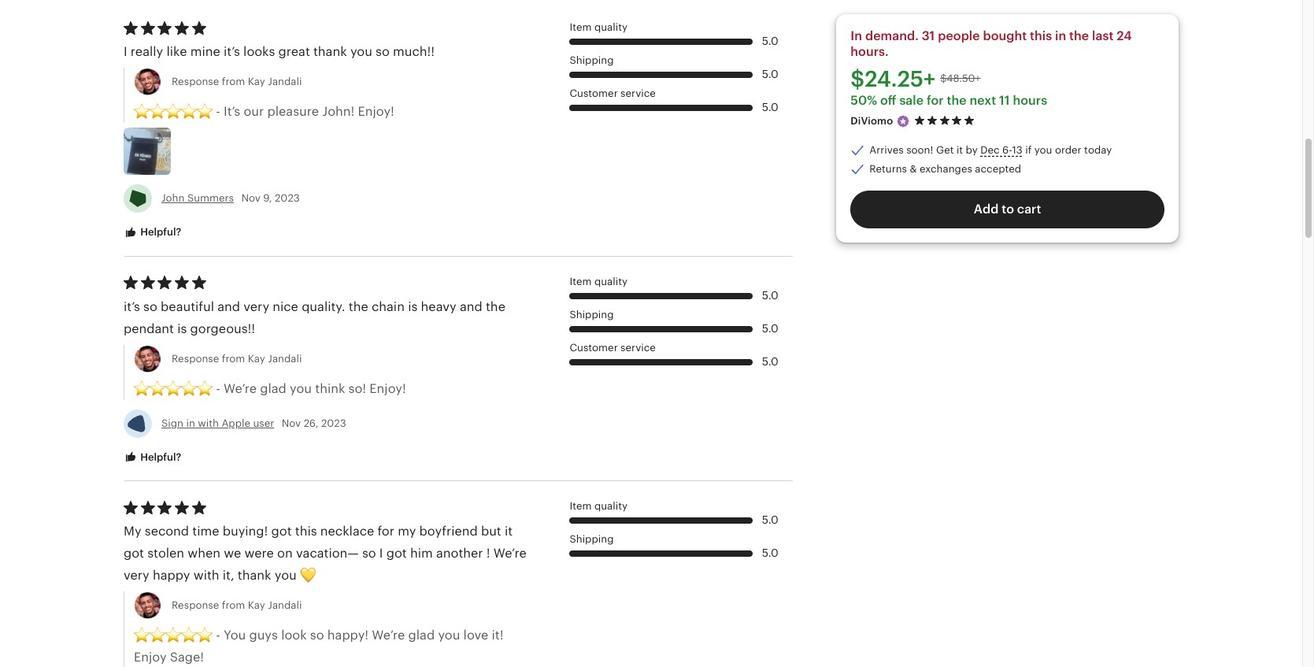 Task type: locate. For each thing, give the bounding box(es) containing it.
add to cart button
[[851, 191, 1165, 229]]

you down on
[[275, 568, 297, 583]]

happy
[[153, 568, 190, 583]]

1 shipping from the top
[[570, 54, 614, 66]]

1 response from kay jandali from the top
[[172, 76, 302, 88]]

customer service for i really like mine it's looks great thank you so much!!
[[570, 87, 656, 99]]

0 vertical spatial item quality
[[570, 21, 628, 33]]

thank right great
[[314, 44, 347, 59]]

sign in with apple user link
[[161, 417, 274, 429]]

1 vertical spatial -
[[216, 381, 220, 396]]

0 horizontal spatial this
[[295, 524, 317, 539]]

with left it,
[[194, 568, 219, 583]]

26,
[[304, 417, 319, 429]]

with left apple
[[198, 417, 219, 429]]

- up sign in with apple user link
[[216, 381, 220, 396]]

1 horizontal spatial thank
[[314, 44, 347, 59]]

today
[[1085, 145, 1113, 156]]

helpful? down john
[[138, 226, 181, 238]]

so right the look
[[310, 628, 324, 643]]

1 horizontal spatial we're
[[372, 628, 405, 643]]

6-
[[1003, 145, 1013, 156]]

this right bought
[[1030, 28, 1053, 43]]

the left last
[[1070, 28, 1090, 43]]

0 horizontal spatial we're
[[224, 381, 257, 396]]

⭐️⭐️⭐️⭐️⭐️ up the sign
[[134, 381, 213, 396]]

shipping for i really like mine it's looks great thank you so much!!
[[570, 54, 614, 66]]

quality for i really like mine it's looks great thank you so much!!
[[595, 21, 628, 33]]

1 vertical spatial it
[[505, 524, 513, 539]]

1 horizontal spatial it
[[957, 145, 964, 156]]

it's inside it's so beautiful and very nice quality. the chain is heavy and the pendant is gorgeous!!
[[124, 299, 140, 314]]

pleasure
[[267, 104, 319, 119]]

0 vertical spatial customer service
[[570, 87, 656, 99]]

0 vertical spatial jandali
[[268, 76, 302, 88]]

1 vertical spatial nov
[[282, 417, 301, 429]]

so up 'pendant'
[[143, 299, 157, 314]]

&
[[910, 164, 917, 175]]

3 quality from the top
[[595, 500, 628, 512]]

2 vertical spatial item quality
[[570, 500, 628, 512]]

enjoy! right john!
[[358, 104, 395, 119]]

in right the sign
[[186, 417, 195, 429]]

got
[[271, 524, 292, 539], [124, 546, 144, 561], [387, 546, 407, 561]]

1 horizontal spatial i
[[380, 546, 383, 561]]

is down beautiful
[[177, 321, 187, 336]]

0 vertical spatial helpful?
[[138, 226, 181, 238]]

it's right mine
[[224, 44, 240, 59]]

helpful? button down john
[[112, 219, 193, 247]]

1 customer service from the top
[[570, 87, 656, 99]]

0 vertical spatial very
[[244, 299, 269, 314]]

1 vertical spatial is
[[177, 321, 187, 336]]

to
[[1002, 202, 1015, 217]]

4 5.0 from the top
[[762, 289, 779, 302]]

2 kay from the top
[[248, 353, 265, 364]]

3 response from kay jandali from the top
[[172, 599, 302, 611]]

1 vertical spatial response
[[172, 353, 219, 364]]

1 vertical spatial in
[[186, 417, 195, 429]]

2 5.0 from the top
[[762, 68, 779, 80]]

is
[[408, 299, 418, 314], [177, 321, 187, 336]]

i inside my second time buying! got this necklace for my boyfriend but it got stolen when we were on vacation— so i got him another ! we're very happy with it, thank you 💛
[[380, 546, 383, 561]]

so left much!!
[[376, 44, 390, 59]]

glad left love
[[409, 628, 435, 643]]

2 from from the top
[[222, 353, 245, 364]]

we're right happy!
[[372, 628, 405, 643]]

2 vertical spatial quality
[[595, 500, 628, 512]]

1 vertical spatial very
[[124, 568, 149, 583]]

so
[[376, 44, 390, 59], [143, 299, 157, 314], [362, 546, 376, 561], [310, 628, 324, 643]]

very left nice
[[244, 299, 269, 314]]

1 jandali from the top
[[268, 76, 302, 88]]

0 vertical spatial ⭐️⭐️⭐️⭐️⭐️
[[134, 104, 213, 119]]

i
[[124, 44, 127, 59], [380, 546, 383, 561]]

vacation—
[[296, 546, 359, 561]]

0 horizontal spatial it
[[505, 524, 513, 539]]

response from kay jandali down gorgeous!!
[[172, 353, 302, 364]]

0 vertical spatial service
[[621, 87, 656, 99]]

3 from from the top
[[222, 599, 245, 611]]

boyfriend
[[420, 524, 478, 539]]

⭐️⭐️⭐️⭐️⭐️ up sage!
[[134, 628, 213, 643]]

response
[[172, 76, 219, 88], [172, 353, 219, 364], [172, 599, 219, 611]]

0 horizontal spatial nov
[[241, 193, 261, 204]]

and up gorgeous!!
[[218, 299, 240, 314]]

you inside my second time buying! got this necklace for my boyfriend but it got stolen when we were on vacation— so i got him another ! we're very happy with it, thank you 💛
[[275, 568, 297, 583]]

0 horizontal spatial glad
[[260, 381, 287, 396]]

you left think at left bottom
[[290, 381, 312, 396]]

5.0
[[762, 35, 779, 47], [762, 68, 779, 80], [762, 101, 779, 114], [762, 289, 779, 302], [762, 322, 779, 335], [762, 355, 779, 368], [762, 514, 779, 527], [762, 547, 779, 560]]

2 and from the left
[[460, 299, 483, 314]]

nice
[[273, 299, 298, 314]]

0 horizontal spatial in
[[186, 417, 195, 429]]

3 response from the top
[[172, 599, 219, 611]]

1 quality from the top
[[595, 21, 628, 33]]

jandali up ⭐️⭐️⭐️⭐️⭐️ - we're glad you think so! enjoy! at bottom
[[268, 353, 302, 364]]

3 shipping from the top
[[570, 534, 614, 545]]

necklace
[[320, 524, 374, 539]]

- inside ⭐️⭐️⭐️⭐️⭐️ - you guys look so happy! we're glad you love it! enjoy sage!
[[216, 628, 220, 643]]

1 vertical spatial with
[[194, 568, 219, 583]]

customer for i really like mine it's looks great thank you so much!!
[[570, 87, 618, 99]]

1 vertical spatial i
[[380, 546, 383, 561]]

1 vertical spatial customer
[[570, 342, 618, 354]]

helpful?
[[138, 226, 181, 238], [138, 451, 181, 463]]

-
[[216, 104, 220, 119], [216, 381, 220, 396], [216, 628, 220, 643]]

response down happy
[[172, 599, 219, 611]]

0 vertical spatial response
[[172, 76, 219, 88]]

very left happy
[[124, 568, 149, 583]]

kay
[[248, 76, 265, 88], [248, 353, 265, 364], [248, 599, 265, 611]]

glad up user
[[260, 381, 287, 396]]

my
[[398, 524, 416, 539]]

8 5.0 from the top
[[762, 547, 779, 560]]

13
[[1013, 145, 1023, 156]]

⭐️⭐️⭐️⭐️⭐️ up view details of this review photo by john summers
[[134, 104, 213, 119]]

3 ⭐️⭐️⭐️⭐️⭐️ from the top
[[134, 628, 213, 643]]

it inside my second time buying! got this necklace for my boyfriend but it got stolen when we were on vacation— so i got him another ! we're very happy with it, thank you 💛
[[505, 524, 513, 539]]

- for you
[[216, 628, 220, 643]]

it left the by
[[957, 145, 964, 156]]

2 vertical spatial ⭐️⭐️⭐️⭐️⭐️
[[134, 628, 213, 643]]

1 horizontal spatial for
[[927, 93, 944, 108]]

1 vertical spatial helpful? button
[[112, 443, 193, 472]]

with
[[198, 417, 219, 429], [194, 568, 219, 583]]

0 vertical spatial helpful? button
[[112, 219, 193, 247]]

1 from from the top
[[222, 76, 245, 88]]

for left my
[[378, 524, 395, 539]]

0 vertical spatial this
[[1030, 28, 1053, 43]]

1 vertical spatial it's
[[124, 299, 140, 314]]

item for it's so beautiful and very nice quality. the chain is heavy and the pendant is gorgeous!!
[[570, 276, 592, 288]]

2 response from the top
[[172, 353, 219, 364]]

3 item quality from the top
[[570, 500, 628, 512]]

1 horizontal spatial glad
[[409, 628, 435, 643]]

2 item from the top
[[570, 276, 592, 288]]

1 vertical spatial from
[[222, 353, 245, 364]]

response from kay jandali up 'you'
[[172, 599, 302, 611]]

1 vertical spatial thank
[[238, 568, 271, 583]]

0 vertical spatial item
[[570, 21, 592, 33]]

2 customer from the top
[[570, 342, 618, 354]]

1 vertical spatial kay
[[248, 353, 265, 364]]

for right the "sale"
[[927, 93, 944, 108]]

in left last
[[1056, 28, 1067, 43]]

item quality for i really like mine it's looks great thank you so much!!
[[570, 21, 628, 33]]

helpful? for first helpful? button
[[138, 226, 181, 238]]

1 customer from the top
[[570, 87, 618, 99]]

nov left the 26, at the bottom of the page
[[282, 417, 301, 429]]

arrives
[[870, 145, 904, 156]]

from
[[222, 76, 245, 88], [222, 353, 245, 364], [222, 599, 245, 611]]

1 vertical spatial we're
[[494, 546, 527, 561]]

0 vertical spatial is
[[408, 299, 418, 314]]

you right "if"
[[1035, 145, 1053, 156]]

it!
[[492, 628, 504, 643]]

glad
[[260, 381, 287, 396], [409, 628, 435, 643]]

you inside ⭐️⭐️⭐️⭐️⭐️ - you guys look so happy! we're glad you love it! enjoy sage!
[[438, 628, 460, 643]]

1 service from the top
[[621, 87, 656, 99]]

1 item from the top
[[570, 21, 592, 33]]

⭐️⭐️⭐️⭐️⭐️ for ⭐️⭐️⭐️⭐️⭐️ - it's our pleasure john! enjoy!
[[134, 104, 213, 119]]

0 vertical spatial 2023
[[275, 193, 300, 204]]

the down the $48.50+
[[947, 93, 967, 108]]

3 jandali from the top
[[268, 599, 302, 611]]

2023
[[275, 193, 300, 204], [321, 417, 346, 429]]

very
[[244, 299, 269, 314], [124, 568, 149, 583]]

when
[[188, 546, 221, 561]]

i left the really
[[124, 44, 127, 59]]

from for we're
[[222, 353, 245, 364]]

0 vertical spatial with
[[198, 417, 219, 429]]

0 vertical spatial response from kay jandali
[[172, 76, 302, 88]]

this inside my second time buying! got this necklace for my boyfriend but it got stolen when we were on vacation— so i got him another ! we're very happy with it, thank you 💛
[[295, 524, 317, 539]]

0 vertical spatial quality
[[595, 21, 628, 33]]

much!!
[[393, 44, 435, 59]]

the
[[1070, 28, 1090, 43], [947, 93, 967, 108], [349, 299, 368, 314], [486, 299, 506, 314]]

- for it's
[[216, 104, 220, 119]]

0 horizontal spatial got
[[124, 546, 144, 561]]

we're
[[224, 381, 257, 396], [494, 546, 527, 561], [372, 628, 405, 643]]

0 horizontal spatial it's
[[124, 299, 140, 314]]

2 vertical spatial response from kay jandali
[[172, 599, 302, 611]]

very inside it's so beautiful and very nice quality. the chain is heavy and the pendant is gorgeous!!
[[244, 299, 269, 314]]

from down gorgeous!!
[[222, 353, 245, 364]]

2 vertical spatial we're
[[372, 628, 405, 643]]

2 jandali from the top
[[268, 353, 302, 364]]

and right heavy
[[460, 299, 483, 314]]

2 shipping from the top
[[570, 309, 614, 321]]

2 helpful? from the top
[[138, 451, 181, 463]]

2 horizontal spatial got
[[387, 546, 407, 561]]

kay down looks
[[248, 76, 265, 88]]

0 horizontal spatial thank
[[238, 568, 271, 583]]

it's
[[224, 104, 240, 119]]

1 horizontal spatial is
[[408, 299, 418, 314]]

it's so beautiful and very nice quality. the chain is heavy and the pendant is gorgeous!!
[[124, 299, 506, 336]]

gorgeous!!
[[190, 321, 255, 336]]

thank down were
[[238, 568, 271, 583]]

service
[[621, 87, 656, 99], [621, 342, 656, 354]]

1 vertical spatial customer service
[[570, 342, 656, 354]]

1 5.0 from the top
[[762, 35, 779, 47]]

apple
[[222, 417, 250, 429]]

jandali down i really like mine it's looks great thank you so much!!
[[268, 76, 302, 88]]

2 item quality from the top
[[570, 276, 628, 288]]

this inside in demand. 31 people bought this in the last 24 hours.
[[1030, 28, 1053, 43]]

2 response from kay jandali from the top
[[172, 353, 302, 364]]

customer for it's so beautiful and very nice quality. the chain is heavy and the pendant is gorgeous!!
[[570, 342, 618, 354]]

quality for it's so beautiful and very nice quality. the chain is heavy and the pendant is gorgeous!!
[[595, 276, 628, 288]]

we're inside ⭐️⭐️⭐️⭐️⭐️ - you guys look so happy! we're glad you love it! enjoy sage!
[[372, 628, 405, 643]]

1 vertical spatial glad
[[409, 628, 435, 643]]

glad inside ⭐️⭐️⭐️⭐️⭐️ - you guys look so happy! we're glad you love it! enjoy sage!
[[409, 628, 435, 643]]

1 vertical spatial for
[[378, 524, 395, 539]]

0 vertical spatial i
[[124, 44, 127, 59]]

response from kay jandali for we're
[[172, 353, 302, 364]]

0 vertical spatial in
[[1056, 28, 1067, 43]]

so down the necklace on the bottom
[[362, 546, 376, 561]]

with inside my second time buying! got this necklace for my boyfriend but it got stolen when we were on vacation— so i got him another ! we're very happy with it, thank you 💛
[[194, 568, 219, 583]]

0 vertical spatial thank
[[314, 44, 347, 59]]

jandali up the look
[[268, 599, 302, 611]]

star_seller image
[[897, 115, 911, 129]]

1 vertical spatial item quality
[[570, 276, 628, 288]]

- left it's on the left
[[216, 104, 220, 119]]

so!
[[349, 381, 366, 396]]

we're up apple
[[224, 381, 257, 396]]

helpful? button down the sign
[[112, 443, 193, 472]]

2 vertical spatial from
[[222, 599, 245, 611]]

1 horizontal spatial in
[[1056, 28, 1067, 43]]

very inside my second time buying! got this necklace for my boyfriend but it got stolen when we were on vacation— so i got him another ! we're very happy with it, thank you 💛
[[124, 568, 149, 583]]

1 horizontal spatial and
[[460, 299, 483, 314]]

⭐️⭐️⭐️⭐️⭐️ - we're glad you think so! enjoy!
[[134, 381, 406, 396]]

think
[[315, 381, 345, 396]]

2 vertical spatial response
[[172, 599, 219, 611]]

2 ⭐️⭐️⭐️⭐️⭐️ from the top
[[134, 381, 213, 396]]

1 vertical spatial jandali
[[268, 353, 302, 364]]

- left 'you'
[[216, 628, 220, 643]]

0 vertical spatial from
[[222, 76, 245, 88]]

⭐️⭐️⭐️⭐️⭐️
[[134, 104, 213, 119], [134, 381, 213, 396], [134, 628, 213, 643]]

2 vertical spatial kay
[[248, 599, 265, 611]]

2 - from the top
[[216, 381, 220, 396]]

from up 'you'
[[222, 599, 245, 611]]

for
[[927, 93, 944, 108], [378, 524, 395, 539]]

1 helpful? from the top
[[138, 226, 181, 238]]

0 horizontal spatial for
[[378, 524, 395, 539]]

3 - from the top
[[216, 628, 220, 643]]

1 vertical spatial quality
[[595, 276, 628, 288]]

⭐️⭐️⭐️⭐️⭐️ for ⭐️⭐️⭐️⭐️⭐️ - we're glad you think so! enjoy!
[[134, 381, 213, 396]]

1 vertical spatial service
[[621, 342, 656, 354]]

jandali for you
[[268, 353, 302, 364]]

kay up guys
[[248, 599, 265, 611]]

enjoy!
[[358, 104, 395, 119], [370, 381, 406, 396]]

0 horizontal spatial very
[[124, 568, 149, 583]]

1 horizontal spatial very
[[244, 299, 269, 314]]

1 ⭐️⭐️⭐️⭐️⭐️ from the top
[[134, 104, 213, 119]]

from for it's
[[222, 76, 245, 88]]

0 vertical spatial shipping
[[570, 54, 614, 66]]

0 vertical spatial glad
[[260, 381, 287, 396]]

1 vertical spatial this
[[295, 524, 317, 539]]

kay up ⭐️⭐️⭐️⭐️⭐️ - we're glad you think so! enjoy! at bottom
[[248, 353, 265, 364]]

in
[[1056, 28, 1067, 43], [186, 417, 195, 429]]

item for i really like mine it's looks great thank you so much!!
[[570, 21, 592, 33]]

0 vertical spatial customer
[[570, 87, 618, 99]]

7 5.0 from the top
[[762, 514, 779, 527]]

is right chain on the left of the page
[[408, 299, 418, 314]]

1 response from the top
[[172, 76, 219, 88]]

1 kay from the top
[[248, 76, 265, 88]]

2 vertical spatial item
[[570, 500, 592, 512]]

1 - from the top
[[216, 104, 220, 119]]

2 service from the top
[[621, 342, 656, 354]]

it right but
[[505, 524, 513, 539]]

⭐️⭐️⭐️⭐️⭐️ inside ⭐️⭐️⭐️⭐️⭐️ - you guys look so happy! we're glad you love it! enjoy sage!
[[134, 628, 213, 643]]

nov left 9,
[[241, 193, 261, 204]]

the left chain on the left of the page
[[349, 299, 368, 314]]

it's
[[224, 44, 240, 59], [124, 299, 140, 314]]

item
[[570, 21, 592, 33], [570, 276, 592, 288], [570, 500, 592, 512]]

we're right !
[[494, 546, 527, 561]]

2 customer service from the top
[[570, 342, 656, 354]]

0 vertical spatial kay
[[248, 76, 265, 88]]

from up it's on the left
[[222, 76, 245, 88]]

0 vertical spatial for
[[927, 93, 944, 108]]

2023 right the 26, at the bottom of the page
[[321, 417, 346, 429]]

you
[[350, 44, 373, 59], [1035, 145, 1053, 156], [290, 381, 312, 396], [275, 568, 297, 583], [438, 628, 460, 643]]

3 kay from the top
[[248, 599, 265, 611]]

50%
[[851, 93, 878, 108]]

response from kay jandali
[[172, 76, 302, 88], [172, 353, 302, 364], [172, 599, 302, 611]]

helpful? down the sign
[[138, 451, 181, 463]]

response down mine
[[172, 76, 219, 88]]

you left love
[[438, 628, 460, 643]]

1 horizontal spatial 2023
[[321, 417, 346, 429]]

kay for glad
[[248, 353, 265, 364]]

2023 right 9,
[[275, 193, 300, 204]]

2 horizontal spatial we're
[[494, 546, 527, 561]]

1 item quality from the top
[[570, 21, 628, 33]]

2 vertical spatial -
[[216, 628, 220, 643]]

1 horizontal spatial it's
[[224, 44, 240, 59]]

1 vertical spatial item
[[570, 276, 592, 288]]

and
[[218, 299, 240, 314], [460, 299, 483, 314]]

him
[[410, 546, 433, 561]]

2 quality from the top
[[595, 276, 628, 288]]

- for we're
[[216, 381, 220, 396]]

response from kay jandali up it's on the left
[[172, 76, 302, 88]]

this for bought
[[1030, 28, 1053, 43]]

response down gorgeous!!
[[172, 353, 219, 364]]

it's up 'pendant'
[[124, 299, 140, 314]]

1 vertical spatial response from kay jandali
[[172, 353, 302, 364]]

2 vertical spatial jandali
[[268, 599, 302, 611]]

1 vertical spatial shipping
[[570, 309, 614, 321]]

3 5.0 from the top
[[762, 101, 779, 114]]

0 vertical spatial -
[[216, 104, 220, 119]]

this up vacation—
[[295, 524, 317, 539]]

1 vertical spatial helpful?
[[138, 451, 181, 463]]

response from kay jandali for it's
[[172, 76, 302, 88]]

1 vertical spatial ⭐️⭐️⭐️⭐️⭐️
[[134, 381, 213, 396]]

it
[[957, 145, 964, 156], [505, 524, 513, 539]]

enjoy! right so!
[[370, 381, 406, 396]]

i left "him"
[[380, 546, 383, 561]]

1 helpful? button from the top
[[112, 219, 193, 247]]



Task type: vqa. For each thing, say whether or not it's contained in the screenshot.
the get
no



Task type: describe. For each thing, give the bounding box(es) containing it.
arrives soon! get it by dec 6-13 if you order today
[[870, 145, 1113, 156]]

it,
[[223, 568, 234, 583]]

💛
[[300, 568, 316, 583]]

bought
[[983, 28, 1027, 43]]

response for we're
[[172, 353, 219, 364]]

⭐️⭐️⭐️⭐️⭐️ - it's our pleasure john! enjoy!
[[134, 104, 395, 119]]

like
[[167, 44, 187, 59]]

we
[[224, 546, 241, 561]]

looks
[[243, 44, 275, 59]]

2 helpful? button from the top
[[112, 443, 193, 472]]

but
[[481, 524, 502, 539]]

mine
[[190, 44, 220, 59]]

0 horizontal spatial 2023
[[275, 193, 300, 204]]

thank inside my second time buying! got this necklace for my boyfriend but it got stolen when we were on vacation— so i got him another ! we're very happy with it, thank you 💛
[[238, 568, 271, 583]]

really
[[131, 44, 163, 59]]

6 5.0 from the top
[[762, 355, 779, 368]]

on
[[277, 546, 293, 561]]

11
[[1000, 93, 1010, 108]]

$48.50+
[[941, 72, 981, 84]]

1 vertical spatial 2023
[[321, 417, 346, 429]]

returns & exchanges accepted
[[870, 164, 1022, 175]]

5 5.0 from the top
[[762, 322, 779, 335]]

great
[[278, 44, 310, 59]]

50% off sale for the next 11 hours
[[851, 93, 1048, 108]]

sage!
[[170, 650, 204, 665]]

service for i really like mine it's looks great thank you so much!!
[[621, 87, 656, 99]]

happy!
[[328, 628, 369, 643]]

add
[[974, 202, 999, 217]]

next
[[970, 93, 997, 108]]

9,
[[263, 193, 272, 204]]

my second time buying! got this necklace for my boyfriend but it got stolen when we were on vacation— so i got him another ! we're very happy with it, thank you 💛
[[124, 524, 527, 583]]

diviomo
[[851, 115, 894, 127]]

⭐️⭐️⭐️⭐️⭐️ - you guys look so happy! we're glad you love it! enjoy sage!
[[134, 628, 504, 665]]

0 horizontal spatial is
[[177, 321, 187, 336]]

$24.25+ $48.50+
[[851, 66, 981, 91]]

response for it's
[[172, 76, 219, 88]]

sale
[[900, 93, 924, 108]]

last
[[1093, 28, 1114, 43]]

so inside it's so beautiful and very nice quality. the chain is heavy and the pendant is gorgeous!!
[[143, 299, 157, 314]]

!
[[487, 546, 490, 561]]

response for you
[[172, 599, 219, 611]]

my
[[124, 524, 141, 539]]

you
[[224, 628, 246, 643]]

in
[[851, 28, 863, 43]]

0 vertical spatial nov
[[241, 193, 261, 204]]

service for it's so beautiful and very nice quality. the chain is heavy and the pendant is gorgeous!!
[[621, 342, 656, 354]]

in inside in demand. 31 people bought this in the last 24 hours.
[[1056, 28, 1067, 43]]

summers
[[187, 193, 234, 204]]

1 vertical spatial enjoy!
[[370, 381, 406, 396]]

cart
[[1018, 202, 1042, 217]]

look
[[281, 628, 307, 643]]

31
[[922, 28, 935, 43]]

$24.25+
[[851, 66, 936, 91]]

were
[[245, 546, 274, 561]]

demand.
[[866, 28, 919, 43]]

1 and from the left
[[218, 299, 240, 314]]

this for got
[[295, 524, 317, 539]]

3 item from the top
[[570, 500, 592, 512]]

1 horizontal spatial nov
[[282, 417, 301, 429]]

off
[[881, 93, 897, 108]]

chain
[[372, 299, 405, 314]]

you left much!!
[[350, 44, 373, 59]]

order
[[1056, 145, 1082, 156]]

heavy
[[421, 299, 457, 314]]

for inside my second time buying! got this necklace for my boyfriend but it got stolen when we were on vacation— so i got him another ! we're very happy with it, thank you 💛
[[378, 524, 395, 539]]

kay for our
[[248, 76, 265, 88]]

so inside my second time buying! got this necklace for my boyfriend but it got stolen when we were on vacation— so i got him another ! we're very happy with it, thank you 💛
[[362, 546, 376, 561]]

returns
[[870, 164, 908, 175]]

stolen
[[147, 546, 184, 561]]

0 vertical spatial it
[[957, 145, 964, 156]]

24
[[1117, 28, 1132, 43]]

accepted
[[976, 164, 1022, 175]]

0 horizontal spatial i
[[124, 44, 127, 59]]

sign in with apple user nov 26, 2023
[[161, 417, 346, 429]]

pendant
[[124, 321, 174, 336]]

⭐️⭐️⭐️⭐️⭐️ for ⭐️⭐️⭐️⭐️⭐️ - you guys look so happy! we're glad you love it! enjoy sage!
[[134, 628, 213, 643]]

dec
[[981, 145, 1000, 156]]

hours
[[1013, 93, 1048, 108]]

exchanges
[[920, 164, 973, 175]]

quality.
[[302, 299, 346, 314]]

jandali for look
[[268, 599, 302, 611]]

jandali for pleasure
[[268, 76, 302, 88]]

our
[[244, 104, 264, 119]]

from for you
[[222, 599, 245, 611]]

people
[[938, 28, 980, 43]]

the inside in demand. 31 people bought this in the last 24 hours.
[[1070, 28, 1090, 43]]

buying!
[[223, 524, 268, 539]]

0 vertical spatial enjoy!
[[358, 104, 395, 119]]

helpful? for 2nd helpful? button
[[138, 451, 181, 463]]

we're inside my second time buying! got this necklace for my boyfriend but it got stolen when we were on vacation— so i got him another ! we're very happy with it, thank you 💛
[[494, 546, 527, 561]]

add to cart
[[974, 202, 1042, 217]]

0 vertical spatial it's
[[224, 44, 240, 59]]

shipping for it's so beautiful and very nice quality. the chain is heavy and the pendant is gorgeous!!
[[570, 309, 614, 321]]

so inside ⭐️⭐️⭐️⭐️⭐️ - you guys look so happy! we're glad you love it! enjoy sage!
[[310, 628, 324, 643]]

kay for guys
[[248, 599, 265, 611]]

item quality for it's so beautiful and very nice quality. the chain is heavy and the pendant is gorgeous!!
[[570, 276, 628, 288]]

0 vertical spatial we're
[[224, 381, 257, 396]]

another
[[436, 546, 483, 561]]

the right heavy
[[486, 299, 506, 314]]

view details of this review photo by john summers image
[[124, 128, 171, 175]]

response from kay jandali for you
[[172, 599, 302, 611]]

john
[[161, 193, 185, 204]]

diviomo link
[[851, 115, 894, 127]]

customer service for it's so beautiful and very nice quality. the chain is heavy and the pendant is gorgeous!!
[[570, 342, 656, 354]]

love
[[464, 628, 489, 643]]

soon! get
[[907, 145, 954, 156]]

beautiful
[[161, 299, 214, 314]]

time
[[192, 524, 219, 539]]

hours.
[[851, 44, 889, 59]]

john summers link
[[161, 193, 234, 204]]

john!
[[322, 104, 355, 119]]

1 horizontal spatial got
[[271, 524, 292, 539]]

guys
[[249, 628, 278, 643]]

by
[[966, 145, 978, 156]]

user
[[253, 417, 274, 429]]

enjoy
[[134, 650, 167, 665]]

in demand. 31 people bought this in the last 24 hours.
[[851, 28, 1132, 59]]

john summers nov 9, 2023
[[161, 193, 300, 204]]

if
[[1026, 145, 1032, 156]]



